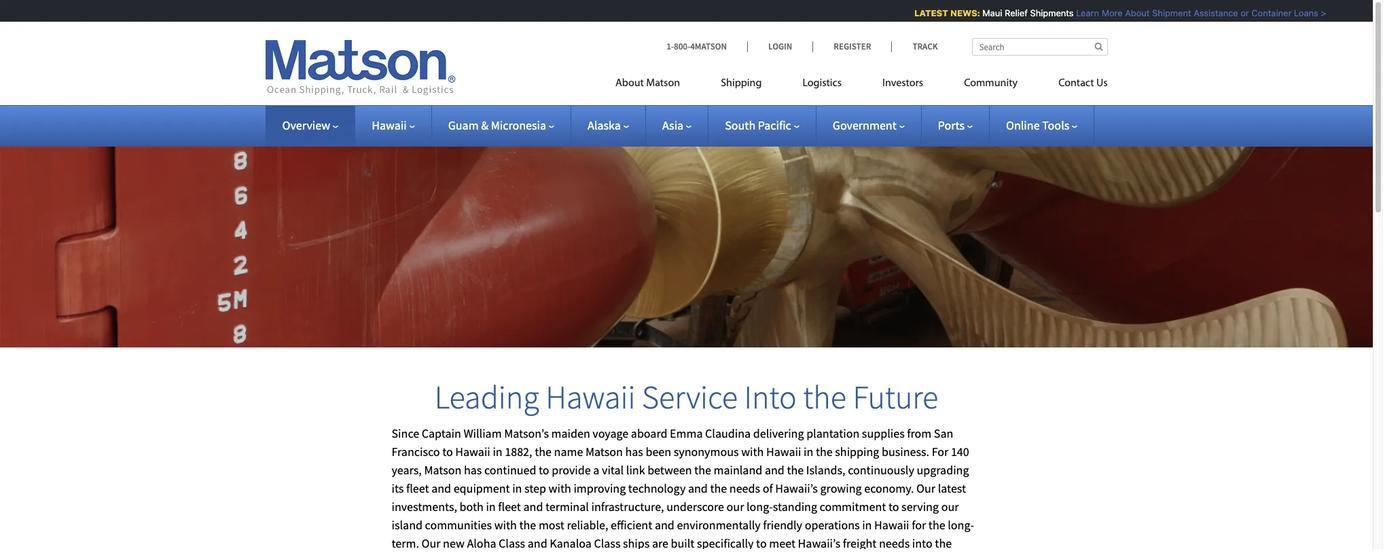 Task type: describe. For each thing, give the bounding box(es) containing it.
0 vertical spatial long-
[[747, 500, 773, 515]]

>
[[1316, 7, 1321, 18]]

hawaii left for at right
[[875, 518, 910, 534]]

of
[[763, 481, 773, 497]]

step
[[525, 481, 546, 497]]

to left meet
[[757, 536, 767, 550]]

0 horizontal spatial fleet
[[406, 481, 429, 497]]

in up islands,
[[804, 445, 814, 460]]

1 horizontal spatial about
[[1120, 7, 1145, 18]]

tools
[[1043, 118, 1070, 133]]

continued
[[485, 463, 537, 478]]

and down most
[[528, 536, 548, 550]]

new
[[443, 536, 465, 550]]

since captain william matson's maiden voyage aboard emma claudina delivering plantation supplies from san francisco to hawaii in 1882, the name matson has been synonymous with hawaii in the shipping business. for 140 years, matson has continued to provide a vital link between the mainland and the islands, continuously upgrading its fleet and equipment in step with improving technology and the needs of hawaii's growing economy. our latest investments, both in fleet and terminal infrastructure, underscore our long-standing commitment to serving our island communities with the most reliable, efficient and environmentally friendly operations in hawaii for the long- term. our new aloha class and kanaloa class ships are built specifically to meet hawaii's freight needs in
[[392, 426, 975, 550]]

contact us link
[[1039, 71, 1108, 99]]

1 vertical spatial matson
[[586, 445, 623, 460]]

more
[[1097, 7, 1118, 18]]

hawaii up maiden
[[546, 377, 636, 418]]

in left 1882,
[[493, 445, 503, 460]]

alaska
[[588, 118, 621, 133]]

community
[[965, 78, 1018, 89]]

asia link
[[663, 118, 692, 133]]

the left islands,
[[787, 463, 804, 478]]

1 horizontal spatial our
[[917, 481, 936, 497]]

synonymous
[[674, 445, 739, 460]]

track
[[913, 41, 938, 52]]

terminal
[[546, 500, 589, 515]]

investments,
[[392, 500, 457, 515]]

and up investments,
[[432, 481, 451, 497]]

south pacific link
[[725, 118, 800, 133]]

news:
[[945, 7, 975, 18]]

shipping link
[[701, 71, 783, 99]]

william
[[464, 426, 502, 442]]

140
[[951, 445, 970, 460]]

1 vertical spatial fleet
[[498, 500, 521, 515]]

government
[[833, 118, 897, 133]]

about matson link
[[616, 71, 701, 99]]

underscore
[[667, 500, 725, 515]]

upgrading
[[917, 463, 970, 478]]

1 horizontal spatial needs
[[880, 536, 910, 550]]

claudina
[[706, 426, 751, 442]]

serving
[[902, 500, 939, 515]]

pacific
[[758, 118, 792, 133]]

login
[[769, 41, 793, 52]]

plantation
[[807, 426, 860, 442]]

login link
[[748, 41, 813, 52]]

1-800-4matson link
[[667, 41, 748, 52]]

top menu navigation
[[616, 71, 1108, 99]]

and up underscore
[[688, 481, 708, 497]]

matson's
[[504, 426, 549, 442]]

since
[[392, 426, 419, 442]]

2 our from the left
[[942, 500, 959, 515]]

1-800-4matson
[[667, 41, 727, 52]]

ports
[[938, 118, 965, 133]]

Search search field
[[972, 38, 1108, 56]]

francisco
[[392, 445, 440, 460]]

voyage
[[593, 426, 629, 442]]

shipping
[[836, 445, 880, 460]]

relief
[[1000, 7, 1023, 18]]

2 horizontal spatial with
[[742, 445, 764, 460]]

island
[[392, 518, 423, 534]]

about matson
[[616, 78, 680, 89]]

blue matson logo with ocean, shipping, truck, rail and logistics written beneath it. image
[[265, 40, 456, 96]]

asia
[[663, 118, 684, 133]]

container
[[1247, 7, 1287, 18]]

online tools link
[[1007, 118, 1078, 133]]

alaska link
[[588, 118, 629, 133]]

contact us
[[1059, 78, 1108, 89]]

emma
[[670, 426, 703, 442]]

guam & micronesia
[[448, 118, 547, 133]]

aloha
[[467, 536, 497, 550]]

leading hawaii service into the future
[[435, 377, 939, 418]]

meet
[[770, 536, 796, 550]]

1 vertical spatial has
[[464, 463, 482, 478]]

name
[[554, 445, 583, 460]]

ports link
[[938, 118, 973, 133]]

1 class from the left
[[499, 536, 525, 550]]

latest
[[938, 481, 967, 497]]

online
[[1007, 118, 1040, 133]]

vital
[[602, 463, 624, 478]]

the up islands,
[[816, 445, 833, 460]]

search image
[[1095, 42, 1103, 51]]

mainland
[[714, 463, 763, 478]]

been
[[646, 445, 672, 460]]

into
[[745, 377, 797, 418]]

0 vertical spatial hawaii's
[[776, 481, 818, 497]]

south
[[725, 118, 756, 133]]

or
[[1236, 7, 1244, 18]]

community link
[[944, 71, 1039, 99]]

hawaii link
[[372, 118, 415, 133]]

government link
[[833, 118, 905, 133]]

investors
[[883, 78, 924, 89]]

service
[[642, 377, 738, 418]]

kanaloa
[[550, 536, 592, 550]]

track link
[[892, 41, 938, 52]]



Task type: locate. For each thing, give the bounding box(es) containing it.
matson inside the top menu navigation
[[647, 78, 680, 89]]

1 horizontal spatial matson
[[586, 445, 623, 460]]

in right both
[[486, 500, 496, 515]]

with up aloha
[[495, 518, 517, 534]]

economy.
[[865, 481, 915, 497]]

growing
[[821, 481, 862, 497]]

matson down 1- at the left top
[[647, 78, 680, 89]]

technology
[[629, 481, 686, 497]]

hawaii down blue matson logo with ocean, shipping, truck, rail and logistics written beneath it.
[[372, 118, 407, 133]]

0 horizontal spatial our
[[422, 536, 441, 550]]

a
[[594, 463, 600, 478]]

long- down of
[[747, 500, 773, 515]]

matson
[[647, 78, 680, 89], [586, 445, 623, 460], [424, 463, 462, 478]]

our left new
[[422, 536, 441, 550]]

has up the link on the left bottom of page
[[626, 445, 644, 460]]

2 vertical spatial with
[[495, 518, 517, 534]]

hawaii's down operations
[[798, 536, 841, 550]]

0 horizontal spatial matson
[[424, 463, 462, 478]]

guam
[[448, 118, 479, 133]]

1 vertical spatial hawaii's
[[798, 536, 841, 550]]

0 horizontal spatial with
[[495, 518, 517, 534]]

our down latest
[[942, 500, 959, 515]]

both
[[460, 500, 484, 515]]

about right more
[[1120, 7, 1145, 18]]

the down synonymous
[[695, 463, 712, 478]]

overview
[[282, 118, 330, 133]]

us
[[1097, 78, 1108, 89]]

micronesia
[[491, 118, 547, 133]]

matson down the francisco
[[424, 463, 462, 478]]

ships
[[623, 536, 650, 550]]

business.
[[882, 445, 930, 460]]

standing
[[773, 500, 818, 515]]

learn
[[1071, 7, 1094, 18]]

1 horizontal spatial has
[[626, 445, 644, 460]]

class
[[499, 536, 525, 550], [594, 536, 621, 550]]

0 vertical spatial needs
[[730, 481, 761, 497]]

built
[[671, 536, 695, 550]]

supplies
[[862, 426, 905, 442]]

reliable,
[[567, 518, 609, 534]]

long-
[[747, 500, 773, 515], [948, 518, 975, 534]]

1 horizontal spatial fleet
[[498, 500, 521, 515]]

about
[[1120, 7, 1145, 18], [616, 78, 644, 89]]

its
[[392, 481, 404, 497]]

leading
[[435, 377, 539, 418]]

long- down latest
[[948, 518, 975, 534]]

our up environmentally
[[727, 500, 745, 515]]

years,
[[392, 463, 422, 478]]

1 horizontal spatial our
[[942, 500, 959, 515]]

the right 1882,
[[535, 445, 552, 460]]

environmentally
[[677, 518, 761, 534]]

1 vertical spatial about
[[616, 78, 644, 89]]

and up 'are'
[[655, 518, 675, 534]]

equipment
[[454, 481, 510, 497]]

the up plantation
[[804, 377, 847, 418]]

1 vertical spatial needs
[[880, 536, 910, 550]]

with up terminal
[[549, 481, 572, 497]]

2 horizontal spatial matson
[[647, 78, 680, 89]]

to
[[443, 445, 453, 460], [539, 463, 550, 478], [889, 500, 900, 515], [757, 536, 767, 550]]

specifically
[[697, 536, 754, 550]]

commitment
[[820, 500, 887, 515]]

communities
[[425, 518, 492, 534]]

logistics link
[[783, 71, 863, 99]]

to up step
[[539, 463, 550, 478]]

improving
[[574, 481, 626, 497]]

the down mainland
[[711, 481, 727, 497]]

islands,
[[807, 463, 846, 478]]

about up alaska link
[[616, 78, 644, 89]]

term.
[[392, 536, 419, 550]]

0 horizontal spatial has
[[464, 463, 482, 478]]

1 horizontal spatial long-
[[948, 518, 975, 534]]

hawaii down the william
[[456, 445, 491, 460]]

are
[[652, 536, 669, 550]]

0 vertical spatial has
[[626, 445, 644, 460]]

None search field
[[972, 38, 1108, 56]]

fleet down equipment
[[498, 500, 521, 515]]

register link
[[813, 41, 892, 52]]

continuously
[[848, 463, 915, 478]]

with up mainland
[[742, 445, 764, 460]]

0 vertical spatial matson
[[647, 78, 680, 89]]

4matson
[[691, 41, 727, 52]]

1 vertical spatial our
[[422, 536, 441, 550]]

latest
[[909, 7, 943, 18]]

has
[[626, 445, 644, 460], [464, 463, 482, 478]]

latest news: maui relief shipments learn more about shipment assistance or container loans >
[[909, 7, 1321, 18]]

banner image
[[0, 84, 1374, 348]]

class down reliable,
[[594, 536, 621, 550]]

hawaii's
[[776, 481, 818, 497], [798, 536, 841, 550]]

and down step
[[524, 500, 543, 515]]

and
[[765, 463, 785, 478], [432, 481, 451, 497], [688, 481, 708, 497], [524, 500, 543, 515], [655, 518, 675, 534], [528, 536, 548, 550]]

1882,
[[505, 445, 533, 460]]

between
[[648, 463, 692, 478]]

matson down voyage
[[586, 445, 623, 460]]

provide
[[552, 463, 591, 478]]

&
[[481, 118, 489, 133]]

loans
[[1289, 7, 1313, 18]]

the left most
[[520, 518, 536, 534]]

1 vertical spatial with
[[549, 481, 572, 497]]

1 horizontal spatial with
[[549, 481, 572, 497]]

0 horizontal spatial long-
[[747, 500, 773, 515]]

0 vertical spatial about
[[1120, 7, 1145, 18]]

0 horizontal spatial needs
[[730, 481, 761, 497]]

delivering
[[754, 426, 804, 442]]

to down economy.
[[889, 500, 900, 515]]

in up freight
[[863, 518, 872, 534]]

2 vertical spatial matson
[[424, 463, 462, 478]]

in left step
[[513, 481, 522, 497]]

south pacific
[[725, 118, 792, 133]]

0 vertical spatial fleet
[[406, 481, 429, 497]]

0 vertical spatial with
[[742, 445, 764, 460]]

maiden
[[552, 426, 590, 442]]

1 horizontal spatial class
[[594, 536, 621, 550]]

1 vertical spatial long-
[[948, 518, 975, 534]]

hawaii
[[372, 118, 407, 133], [546, 377, 636, 418], [456, 445, 491, 460], [767, 445, 802, 460], [875, 518, 910, 534]]

contact
[[1059, 78, 1095, 89]]

hawaii down delivering
[[767, 445, 802, 460]]

online tools
[[1007, 118, 1070, 133]]

about inside the top menu navigation
[[616, 78, 644, 89]]

future
[[853, 377, 939, 418]]

the right for at right
[[929, 518, 946, 534]]

logistics
[[803, 78, 842, 89]]

class right aloha
[[499, 536, 525, 550]]

shipping
[[721, 78, 762, 89]]

and up of
[[765, 463, 785, 478]]

0 horizontal spatial class
[[499, 536, 525, 550]]

for
[[912, 518, 927, 534]]

shipment
[[1147, 7, 1186, 18]]

link
[[627, 463, 645, 478]]

hawaii's up "standing"
[[776, 481, 818, 497]]

friendly
[[764, 518, 803, 534]]

800-
[[674, 41, 691, 52]]

0 horizontal spatial about
[[616, 78, 644, 89]]

2 class from the left
[[594, 536, 621, 550]]

needs
[[730, 481, 761, 497], [880, 536, 910, 550]]

overview link
[[282, 118, 339, 133]]

0 horizontal spatial our
[[727, 500, 745, 515]]

needs right freight
[[880, 536, 910, 550]]

operations
[[805, 518, 860, 534]]

fleet up investments,
[[406, 481, 429, 497]]

learn more about shipment assistance or container loans > link
[[1071, 7, 1321, 18]]

captain
[[422, 426, 461, 442]]

our up the serving
[[917, 481, 936, 497]]

has up equipment
[[464, 463, 482, 478]]

assistance
[[1189, 7, 1233, 18]]

our
[[727, 500, 745, 515], [942, 500, 959, 515]]

to down captain
[[443, 445, 453, 460]]

0 vertical spatial our
[[917, 481, 936, 497]]

1 our from the left
[[727, 500, 745, 515]]

needs down mainland
[[730, 481, 761, 497]]



Task type: vqa. For each thing, say whether or not it's contained in the screenshot.
leftmost weight
no



